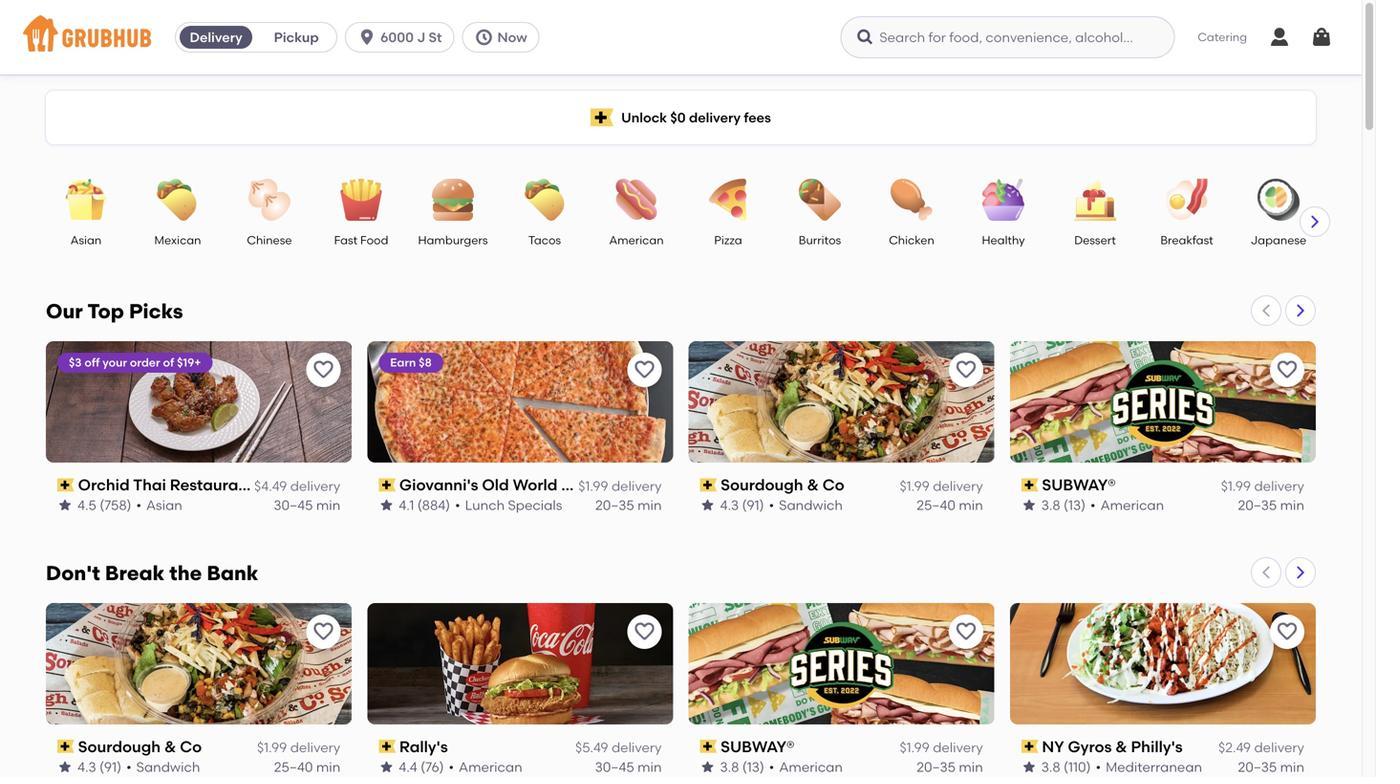 Task type: locate. For each thing, give the bounding box(es) containing it.
$1.99 for the leftmost sourdough & co  logo
[[257, 740, 287, 756]]

mexican image
[[144, 179, 211, 221]]

1 vertical spatial (13)
[[743, 759, 765, 775]]

0 horizontal spatial 25–40 min
[[274, 759, 341, 775]]

sourdough & co
[[721, 476, 845, 494], [78, 737, 202, 756]]

30–45 down $5.49 delivery
[[595, 759, 635, 775]]

0 vertical spatial subway®
[[1042, 476, 1117, 494]]

0 horizontal spatial • sandwich
[[126, 759, 200, 775]]

burritos
[[799, 233, 842, 247]]

subway®
[[1042, 476, 1117, 494], [721, 737, 795, 756]]

0 horizontal spatial • american
[[449, 759, 523, 775]]

co
[[823, 476, 845, 494], [180, 737, 202, 756]]

1 horizontal spatial subway®
[[1042, 476, 1117, 494]]

breakfast image
[[1154, 179, 1221, 221]]

0 horizontal spatial (91)
[[99, 759, 121, 775]]

0 horizontal spatial subway®
[[721, 737, 795, 756]]

1 vertical spatial save this restaurant image
[[955, 620, 978, 643]]

•
[[136, 497, 142, 513], [455, 497, 460, 513], [769, 497, 775, 513], [1091, 497, 1096, 513], [126, 759, 132, 775], [449, 759, 454, 775], [769, 759, 775, 775], [1096, 759, 1101, 775]]

0 horizontal spatial 30–45
[[274, 497, 313, 513]]

asian image
[[53, 179, 120, 221]]

1 horizontal spatial svg image
[[1269, 26, 1292, 49]]

save this restaurant button for ny gyros & philly's logo
[[1271, 615, 1305, 649]]

delivery for giovanni's old world new york pizzeria f logo
[[612, 478, 662, 494]]

1 horizontal spatial • sandwich
[[769, 497, 843, 513]]

$19+
[[177, 356, 201, 370]]

1 vertical spatial sandwich
[[136, 759, 200, 775]]

1 vertical spatial caret left icon image
[[1259, 565, 1274, 580]]

save this restaurant image
[[312, 359, 335, 381], [955, 620, 978, 643]]

0 vertical spatial sourdough & co
[[721, 476, 845, 494]]

0 vertical spatial sourdough & co  logo image
[[689, 341, 995, 463]]

star icon image for ny gyros & philly's logo
[[1022, 760, 1037, 775]]

0 vertical spatial (91)
[[742, 497, 764, 513]]

3.8
[[1042, 497, 1061, 513], [720, 759, 739, 775], [1042, 759, 1061, 775]]

0 vertical spatial 30–45
[[274, 497, 313, 513]]

$5.49 delivery
[[576, 740, 662, 756]]

catering button
[[1185, 16, 1261, 59]]

now
[[498, 29, 527, 45]]

save this restaurant button for right sourdough & co  logo
[[949, 353, 984, 387]]

1 vertical spatial (91)
[[99, 759, 121, 775]]

1 horizontal spatial svg image
[[856, 28, 875, 47]]

(76)
[[421, 759, 444, 775]]

30–45 down $4.49 delivery
[[274, 497, 313, 513]]

3.8 (13) for star icon corresponding to the leftmost "subway® logo"
[[720, 759, 765, 775]]

pickup button
[[256, 22, 337, 53]]

1 horizontal spatial co
[[823, 476, 845, 494]]

• sandwich for don't break the bank's subscription pass icon
[[126, 759, 200, 775]]

ny gyros & philly's
[[1042, 737, 1183, 756]]

30–45 min down $4.49 delivery
[[274, 497, 341, 513]]

star icon image for right sourdough & co  logo
[[700, 498, 716, 513]]

gyros
[[1068, 737, 1112, 756]]

20–35 min for ny gyros & philly's logo
[[1239, 759, 1305, 775]]

0 horizontal spatial 4.3 (91)
[[77, 759, 121, 775]]

0 vertical spatial asian
[[71, 233, 102, 247]]

25–40 for the leftmost sourdough & co  logo
[[274, 759, 313, 775]]

20–35 for giovanni's old world new york pizzeria f logo
[[596, 497, 635, 513]]

delivery
[[689, 109, 741, 126], [290, 478, 341, 494], [612, 478, 662, 494], [933, 478, 984, 494], [1255, 478, 1305, 494], [290, 740, 341, 756], [612, 740, 662, 756], [933, 740, 984, 756], [1255, 740, 1305, 756]]

min
[[316, 497, 341, 513], [638, 497, 662, 513], [959, 497, 984, 513], [1281, 497, 1305, 513], [316, 759, 341, 775], [638, 759, 662, 775], [959, 759, 984, 775], [1281, 759, 1305, 775]]

30–45 min down $5.49 delivery
[[595, 759, 662, 775]]

1 horizontal spatial asian
[[146, 497, 182, 513]]

20–35 for ny gyros & philly's logo
[[1239, 759, 1278, 775]]

0 horizontal spatial svg image
[[475, 28, 494, 47]]

25–40 min
[[917, 497, 984, 513], [274, 759, 341, 775]]

mexican
[[154, 233, 201, 247]]

subway® logo image
[[1010, 341, 1316, 463], [689, 603, 995, 725]]

1 horizontal spatial 30–45
[[595, 759, 635, 775]]

1 horizontal spatial 3.8 (13)
[[1042, 497, 1086, 513]]

• sandwich
[[769, 497, 843, 513], [126, 759, 200, 775]]

1 horizontal spatial sandwich
[[779, 497, 843, 513]]

j
[[417, 29, 426, 45]]

subscription pass image for star icon associated with topmost "subway® logo"
[[1022, 478, 1039, 492]]

subscription pass image
[[700, 478, 717, 492], [1022, 478, 1039, 492], [379, 740, 396, 754], [700, 740, 717, 754], [1022, 740, 1039, 754]]

0 vertical spatial 25–40 min
[[917, 497, 984, 513]]

$4.49
[[254, 478, 287, 494]]

0 vertical spatial 4.3 (91)
[[720, 497, 764, 513]]

4.3 (91)
[[720, 497, 764, 513], [77, 759, 121, 775]]

30–45
[[274, 497, 313, 513], [595, 759, 635, 775]]

1 horizontal spatial (91)
[[742, 497, 764, 513]]

healthy
[[982, 233, 1025, 247]]

now button
[[462, 22, 548, 53]]

1 horizontal spatial 4.3 (91)
[[720, 497, 764, 513]]

ny gyros & philly's logo image
[[1010, 603, 1316, 725]]

caret left icon image
[[1259, 303, 1274, 318], [1259, 565, 1274, 580]]

1 horizontal spatial sourdough & co
[[721, 476, 845, 494]]

our
[[46, 299, 83, 324]]

delivery for the leftmost "subway® logo"
[[933, 740, 984, 756]]

orchid
[[78, 476, 130, 494]]

• american
[[1091, 497, 1165, 513], [449, 759, 523, 775], [769, 759, 843, 775]]

1 vertical spatial 30–45 min
[[595, 759, 662, 775]]

$8
[[419, 356, 432, 370]]

&
[[257, 476, 269, 494], [807, 476, 819, 494], [164, 737, 176, 756], [1116, 737, 1128, 756]]

the
[[170, 561, 202, 585]]

1 vertical spatial 4.3 (91)
[[77, 759, 121, 775]]

1 vertical spatial 30–45
[[595, 759, 635, 775]]

don't
[[46, 561, 100, 585]]

new
[[562, 476, 596, 494]]

30–45 min
[[274, 497, 341, 513], [595, 759, 662, 775]]

svg image
[[1269, 26, 1292, 49], [358, 28, 377, 47]]

min for the leftmost sourdough & co  logo
[[316, 759, 341, 775]]

0 vertical spatial 30–45 min
[[274, 497, 341, 513]]

6000 j st button
[[345, 22, 462, 53]]

delivery for rally's logo
[[612, 740, 662, 756]]

rally's logo image
[[367, 603, 673, 725]]

1 vertical spatial • sandwich
[[126, 759, 200, 775]]

0 horizontal spatial save this restaurant image
[[312, 359, 335, 381]]

sandwich for right sourdough & co  logo star icon
[[779, 497, 843, 513]]

pizza
[[715, 233, 743, 247]]

asian down asian image
[[71, 233, 102, 247]]

1 horizontal spatial 25–40
[[917, 497, 956, 513]]

25–40
[[917, 497, 956, 513], [274, 759, 313, 775]]

save this restaurant image
[[633, 359, 656, 381], [955, 359, 978, 381], [1276, 359, 1299, 381], [312, 620, 335, 643], [633, 620, 656, 643], [1276, 620, 1299, 643]]

star icon image for rally's logo
[[379, 760, 394, 775]]

subscription pass image
[[57, 478, 74, 492], [379, 478, 396, 492], [57, 740, 74, 754]]

save this restaurant button for topmost "subway® logo"
[[1271, 353, 1305, 387]]

(13) for star icon corresponding to the leftmost "subway® logo"
[[743, 759, 765, 775]]

york
[[599, 476, 632, 494]]

0 horizontal spatial sandwich
[[136, 759, 200, 775]]

2 horizontal spatial • american
[[1091, 497, 1165, 513]]

1 horizontal spatial subway® logo image
[[1010, 341, 1316, 463]]

0 horizontal spatial 3.8 (13)
[[720, 759, 765, 775]]

0 vertical spatial sandwich
[[779, 497, 843, 513]]

pizzeria
[[635, 476, 694, 494]]

$1.99 delivery
[[579, 478, 662, 494], [900, 478, 984, 494], [1222, 478, 1305, 494], [257, 740, 341, 756], [900, 740, 984, 756]]

4.4 (76)
[[399, 759, 444, 775]]

0 vertical spatial • sandwich
[[769, 497, 843, 513]]

asian
[[71, 233, 102, 247], [146, 497, 182, 513]]

subscription pass image for star icon corresponding to the leftmost "subway® logo"
[[700, 740, 717, 754]]

1 vertical spatial sourdough & co  logo image
[[46, 603, 352, 725]]

1 vertical spatial subway®
[[721, 737, 795, 756]]

6000 j st
[[381, 29, 442, 45]]

hamburgers image
[[420, 179, 487, 221]]

min for giovanni's old world new york pizzeria f logo
[[638, 497, 662, 513]]

0 horizontal spatial asian
[[71, 233, 102, 247]]

caret right icon image for don't break the bank
[[1294, 565, 1309, 580]]

0 horizontal spatial co
[[180, 737, 202, 756]]

japanese
[[1251, 233, 1307, 247]]

sourdough & co  logo image
[[689, 341, 995, 463], [46, 603, 352, 725]]

1 vertical spatial sourdough & co
[[78, 737, 202, 756]]

$1.99
[[579, 478, 609, 494], [900, 478, 930, 494], [1222, 478, 1252, 494], [257, 740, 287, 756], [900, 740, 930, 756]]

subscription pass image for star icon for ny gyros & philly's logo
[[1022, 740, 1039, 754]]

0 horizontal spatial (13)
[[743, 759, 765, 775]]

3.8 (110)
[[1042, 759, 1091, 775]]

0 vertical spatial caret left icon image
[[1259, 303, 1274, 318]]

$1.99 for giovanni's old world new york pizzeria f logo
[[579, 478, 609, 494]]

svg image right the catering button
[[1269, 26, 1292, 49]]

giovanni's
[[400, 476, 479, 494]]

0 horizontal spatial 30–45 min
[[274, 497, 341, 513]]

1 vertical spatial sourdough
[[78, 737, 161, 756]]

lunch
[[465, 497, 505, 513]]

star icon image
[[57, 498, 73, 513], [379, 498, 394, 513], [700, 498, 716, 513], [1022, 498, 1037, 513], [57, 760, 73, 775], [379, 760, 394, 775], [700, 760, 716, 775], [1022, 760, 1037, 775]]

caret right icon image for our top picks
[[1294, 303, 1309, 318]]

1 vertical spatial caret right icon image
[[1294, 303, 1309, 318]]

specials
[[508, 497, 562, 513]]

0 vertical spatial 3.8 (13)
[[1042, 497, 1086, 513]]

0 vertical spatial 25–40
[[917, 497, 956, 513]]

chicken
[[889, 233, 935, 247]]

save this restaurant image inside button
[[955, 620, 978, 643]]

(91) for right sourdough & co  logo star icon
[[742, 497, 764, 513]]

thai
[[133, 476, 166, 494]]

tacos image
[[511, 179, 578, 221]]

0 vertical spatial sourdough
[[721, 476, 804, 494]]

chicken image
[[879, 179, 946, 221]]

0 vertical spatial (13)
[[1064, 497, 1086, 513]]

20–35 min for the leftmost "subway® logo"
[[917, 759, 984, 775]]

subway® for the leftmost "subway® logo"
[[721, 737, 795, 756]]

svg image left 6000
[[358, 28, 377, 47]]

1 horizontal spatial save this restaurant image
[[955, 620, 978, 643]]

1 vertical spatial asian
[[146, 497, 182, 513]]

world
[[513, 476, 558, 494]]

caret right icon image
[[1308, 214, 1323, 229], [1294, 303, 1309, 318], [1294, 565, 1309, 580]]

0 horizontal spatial 25–40
[[274, 759, 313, 775]]

$0
[[671, 109, 686, 126]]

(13)
[[1064, 497, 1086, 513], [743, 759, 765, 775]]

(13) for star icon associated with topmost "subway® logo"
[[1064, 497, 1086, 513]]

f
[[698, 476, 707, 494]]

1 horizontal spatial • american
[[769, 759, 843, 775]]

svg image inside 6000 j st button
[[358, 28, 377, 47]]

(110)
[[1064, 759, 1091, 775]]

6000
[[381, 29, 414, 45]]

0 horizontal spatial sourdough & co
[[78, 737, 202, 756]]

1 vertical spatial 4.3
[[77, 759, 96, 775]]

Search for food, convenience, alcohol... search field
[[841, 16, 1175, 58]]

0 horizontal spatial svg image
[[358, 28, 377, 47]]

subscription pass image for don't break the bank
[[57, 740, 74, 754]]

sourdough
[[721, 476, 804, 494], [78, 737, 161, 756]]

american
[[609, 233, 664, 247], [1101, 497, 1165, 513], [459, 759, 523, 775], [779, 759, 843, 775]]

20–35 for the leftmost "subway® logo"
[[917, 759, 956, 775]]

min for the leftmost "subway® logo"
[[959, 759, 984, 775]]

svg image
[[1311, 26, 1334, 49], [475, 28, 494, 47], [856, 28, 875, 47]]

our top picks
[[46, 299, 183, 324]]

2 caret left icon image from the top
[[1259, 565, 1274, 580]]

1 caret left icon image from the top
[[1259, 303, 1274, 318]]

1 vertical spatial 25–40
[[274, 759, 313, 775]]

1 vertical spatial 3.8 (13)
[[720, 759, 765, 775]]

4.3
[[720, 497, 739, 513], [77, 759, 96, 775]]

min for rally's logo
[[638, 759, 662, 775]]

1 horizontal spatial (13)
[[1064, 497, 1086, 513]]

0 vertical spatial co
[[823, 476, 845, 494]]

1 horizontal spatial 4.3
[[720, 497, 739, 513]]

1 vertical spatial co
[[180, 737, 202, 756]]

save this restaurant button
[[306, 353, 341, 387], [628, 353, 662, 387], [949, 353, 984, 387], [1271, 353, 1305, 387], [306, 615, 341, 649], [628, 615, 662, 649], [949, 615, 984, 649], [1271, 615, 1305, 649]]

rally's
[[400, 737, 448, 756]]

20–35 min for topmost "subway® logo"
[[1239, 497, 1305, 513]]

caret left icon image for don't break the bank
[[1259, 565, 1274, 580]]

1 vertical spatial 25–40 min
[[274, 759, 341, 775]]

1 horizontal spatial sourdough
[[721, 476, 804, 494]]

save this restaurant button for the leftmost "subway® logo"
[[949, 615, 984, 649]]

30–45 for rally's
[[595, 759, 635, 775]]

fees
[[744, 109, 771, 126]]

3.8 (13)
[[1042, 497, 1086, 513], [720, 759, 765, 775]]

sandwich for star icon associated with the leftmost sourdough & co  logo
[[136, 759, 200, 775]]

1 horizontal spatial 30–45 min
[[595, 759, 662, 775]]

1 vertical spatial subway® logo image
[[689, 603, 995, 725]]

sandwich
[[779, 497, 843, 513], [136, 759, 200, 775]]

$2.49 delivery
[[1219, 740, 1305, 756]]

0 vertical spatial 4.3
[[720, 497, 739, 513]]

• american for subscription pass image corresponding to star icon associated with topmost "subway® logo"
[[1091, 497, 1165, 513]]

asian down thai
[[146, 497, 182, 513]]

st
[[429, 29, 442, 45]]

2 vertical spatial caret right icon image
[[1294, 565, 1309, 580]]

earn $8
[[390, 356, 432, 370]]



Task type: vqa. For each thing, say whether or not it's contained in the screenshot.
the top 3 Flavor Sizzling Rice Soup
no



Task type: describe. For each thing, give the bounding box(es) containing it.
3.8 for don't break the bank
[[1042, 759, 1061, 775]]

svg image inside now button
[[475, 28, 494, 47]]

star icon image for giovanni's old world new york pizzeria f logo
[[379, 498, 394, 513]]

order
[[130, 356, 160, 370]]

bar
[[273, 476, 299, 494]]

• asian
[[136, 497, 182, 513]]

american image
[[603, 179, 670, 221]]

giovanni's old world new york pizzeria f
[[400, 476, 707, 494]]

off
[[84, 356, 100, 370]]

dessert image
[[1062, 179, 1129, 221]]

25–40 for right sourdough & co  logo
[[917, 497, 956, 513]]

old
[[482, 476, 509, 494]]

subway® for topmost "subway® logo"
[[1042, 476, 1117, 494]]

0 horizontal spatial subway® logo image
[[689, 603, 995, 725]]

4.4
[[399, 759, 418, 775]]

30–45 min for orchid thai restaurant & bar
[[274, 497, 341, 513]]

food
[[360, 233, 389, 247]]

star icon image for the leftmost sourdough & co  logo
[[57, 760, 73, 775]]

mediterranean
[[1106, 759, 1203, 775]]

fast food image
[[328, 179, 395, 221]]

delivery button
[[176, 22, 256, 53]]

1 horizontal spatial 25–40 min
[[917, 497, 984, 513]]

$1.99 for the leftmost "subway® logo"
[[900, 740, 930, 756]]

30–45 for orchid thai restaurant & bar
[[274, 497, 313, 513]]

fast
[[334, 233, 358, 247]]

$3 off your order of $19+
[[69, 356, 201, 370]]

unlock $0 delivery fees
[[622, 109, 771, 126]]

pickup
[[274, 29, 319, 45]]

$1.99 for right sourdough & co  logo
[[900, 478, 930, 494]]

0 vertical spatial subway® logo image
[[1010, 341, 1316, 463]]

subscription pass image for star icon for rally's logo
[[379, 740, 396, 754]]

4.5
[[77, 497, 96, 513]]

burritos image
[[787, 179, 854, 221]]

$5.49
[[576, 740, 609, 756]]

star icon image for orchid thai restaurant & bar logo
[[57, 498, 73, 513]]

save this restaurant button for rally's logo
[[628, 615, 662, 649]]

caret left icon image for our top picks
[[1259, 303, 1274, 318]]

2 horizontal spatial svg image
[[1311, 26, 1334, 49]]

japanese image
[[1246, 179, 1313, 221]]

• mediterranean
[[1096, 759, 1203, 775]]

min for topmost "subway® logo"
[[1281, 497, 1305, 513]]

delivery for ny gyros & philly's logo
[[1255, 740, 1305, 756]]

(91) for star icon associated with the leftmost sourdough & co  logo
[[99, 759, 121, 775]]

0 horizontal spatial 4.3
[[77, 759, 96, 775]]

star icon image for the leftmost "subway® logo"
[[700, 760, 716, 775]]

30–45 min for rally's
[[595, 759, 662, 775]]

don't break the bank
[[46, 561, 259, 585]]

4.1
[[399, 497, 414, 513]]

3.8 for our top picks
[[1042, 497, 1061, 513]]

0 horizontal spatial sourdough
[[78, 737, 161, 756]]

0 horizontal spatial sourdough & co  logo image
[[46, 603, 352, 725]]

ny
[[1042, 737, 1065, 756]]

0 vertical spatial caret right icon image
[[1308, 214, 1323, 229]]

$1.99 for topmost "subway® logo"
[[1222, 478, 1252, 494]]

fast food
[[334, 233, 389, 247]]

delivery for orchid thai restaurant & bar logo
[[290, 478, 341, 494]]

subscription pass image for our top picks
[[57, 478, 74, 492]]

unlock
[[622, 109, 667, 126]]

tacos
[[529, 233, 561, 247]]

breakfast
[[1161, 233, 1214, 247]]

save this restaurant button for the leftmost sourdough & co  logo
[[306, 615, 341, 649]]

bank
[[207, 561, 259, 585]]

• sandwich for subscription pass image corresponding to right sourdough & co  logo star icon
[[769, 497, 843, 513]]

orchid thai restaurant & bar logo image
[[46, 341, 352, 463]]

dessert
[[1075, 233, 1116, 247]]

min for orchid thai restaurant & bar logo
[[316, 497, 341, 513]]

3.8 (13) for star icon associated with topmost "subway® logo"
[[1042, 497, 1086, 513]]

• american for subscription pass image related to star icon for rally's logo
[[449, 759, 523, 775]]

giovanni's old world new york pizzeria f logo image
[[367, 341, 673, 463]]

delivery for topmost "subway® logo"
[[1255, 478, 1305, 494]]

• american for subscription pass image for star icon corresponding to the leftmost "subway® logo"
[[769, 759, 843, 775]]

chinese image
[[236, 179, 303, 221]]

$3
[[69, 356, 82, 370]]

(758)
[[100, 497, 131, 513]]

4.1 (884)
[[399, 497, 450, 513]]

grubhub plus flag logo image
[[591, 109, 614, 127]]

orchid thai restaurant & bar
[[78, 476, 299, 494]]

pizza image
[[695, 179, 762, 221]]

of
[[163, 356, 174, 370]]

min for right sourdough & co  logo
[[959, 497, 984, 513]]

restaurant
[[170, 476, 254, 494]]

chinese
[[247, 233, 292, 247]]

(884)
[[418, 497, 450, 513]]

break
[[105, 561, 165, 585]]

picks
[[129, 299, 183, 324]]

• lunch specials
[[455, 497, 562, 513]]

top
[[87, 299, 124, 324]]

20–35 for topmost "subway® logo"
[[1239, 497, 1278, 513]]

earn
[[390, 356, 416, 370]]

1 horizontal spatial sourdough & co  logo image
[[689, 341, 995, 463]]

4.5 (758)
[[77, 497, 131, 513]]

0 vertical spatial save this restaurant image
[[312, 359, 335, 381]]

philly's
[[1132, 737, 1183, 756]]

min for ny gyros & philly's logo
[[1281, 759, 1305, 775]]

main navigation navigation
[[0, 0, 1362, 75]]

$4.49 delivery
[[254, 478, 341, 494]]

subscription pass image for right sourdough & co  logo star icon
[[700, 478, 717, 492]]

your
[[103, 356, 127, 370]]

catering
[[1198, 30, 1248, 44]]

20–35 min for giovanni's old world new york pizzeria f logo
[[596, 497, 662, 513]]

hamburgers
[[418, 233, 488, 247]]

delivery
[[190, 29, 243, 45]]

star icon image for topmost "subway® logo"
[[1022, 498, 1037, 513]]

$2.49
[[1219, 740, 1252, 756]]

healthy image
[[970, 179, 1037, 221]]



